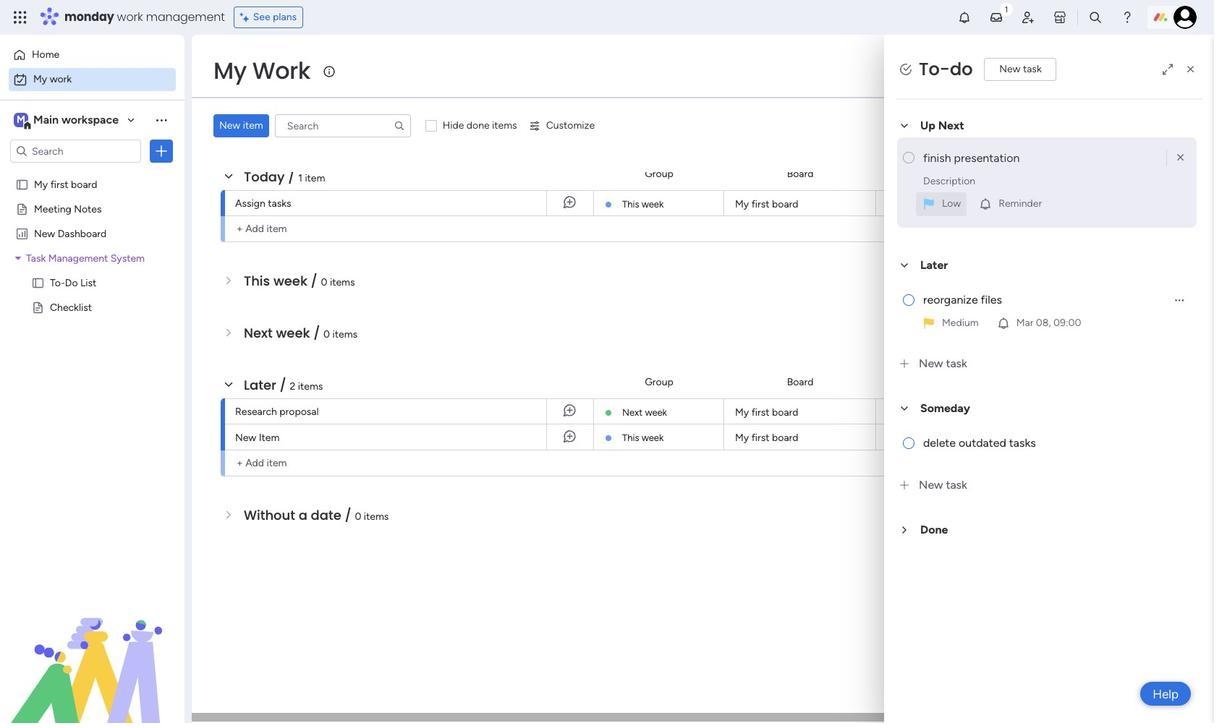 Task type: vqa. For each thing, say whether or not it's contained in the screenshot.
Kendall Parks icon
yes



Task type: describe. For each thing, give the bounding box(es) containing it.
v2 done deadline image
[[968, 196, 980, 210]]

research
[[235, 406, 277, 418]]

1 + add item from the top
[[237, 223, 287, 235]]

my inside option
[[33, 73, 47, 85]]

help image
[[1120, 10, 1135, 25]]

home
[[32, 48, 59, 61]]

update feed image
[[989, 10, 1004, 25]]

past dates /
[[244, 116, 327, 134]]

to do list
[[1145, 64, 1186, 77]]

my work link
[[9, 68, 176, 91]]

reminder button
[[973, 193, 1048, 217]]

mar 08, 09:00
[[1016, 317, 1081, 330]]

task
[[26, 252, 46, 264]]

new down delete
[[919, 479, 943, 492]]

0 vertical spatial task
[[1023, 63, 1042, 75]]

1 vertical spatial task
[[946, 357, 967, 371]]

someday
[[920, 402, 970, 416]]

item inside button
[[243, 119, 263, 132]]

3 my first board link from the top
[[733, 425, 867, 450]]

someday button
[[896, 395, 1203, 424]]

09:00
[[1054, 317, 1081, 330]]

list
[[1173, 64, 1186, 77]]

to- for do
[[919, 57, 950, 81]]

lottie animation element
[[0, 577, 185, 724]]

this week / 0 items
[[244, 272, 355, 290]]

to
[[1145, 64, 1156, 77]]

/ left 1
[[288, 168, 295, 186]]

1
[[298, 172, 302, 185]]

reorganize files list item
[[897, 280, 1197, 348]]

proposal
[[280, 406, 319, 418]]

delete outdated tasks field
[[918, 435, 1191, 453]]

item down item
[[267, 457, 287, 470]]

up
[[920, 119, 936, 133]]

next inside button
[[938, 119, 964, 133]]

public board image for checklist
[[31, 300, 45, 314]]

meeting notes
[[34, 203, 102, 215]]

mar 7
[[1002, 198, 1025, 209]]

new left item
[[235, 432, 256, 444]]

medium button
[[916, 312, 985, 336]]

dashboard
[[58, 227, 107, 240]]

30
[[1017, 432, 1028, 443]]

management
[[146, 9, 225, 25]]

home link
[[9, 43, 176, 67]]

lottie animation image
[[0, 577, 185, 724]]

new down update feed image
[[1000, 63, 1021, 75]]

home option
[[9, 43, 176, 67]]

new inside button
[[219, 119, 240, 132]]

hide
[[443, 119, 464, 132]]

public board image for my first board
[[15, 177, 29, 191]]

later for later
[[920, 259, 948, 272]]

Description text field
[[923, 170, 1191, 193]]

delete outdated tasks list item
[[897, 424, 1197, 467]]

past
[[244, 116, 272, 134]]

items inside the without a date / 0 items
[[364, 511, 389, 523]]

plans
[[273, 11, 297, 23]]

research proposal
[[235, 406, 319, 418]]

main workspace
[[33, 113, 119, 127]]

list box containing my first board
[[0, 169, 185, 515]]

outdated
[[959, 437, 1007, 450]]

/ left "2" at the bottom of page
[[280, 376, 286, 394]]

medium button
[[916, 312, 985, 335]]

my work
[[33, 73, 72, 85]]

without a date / 0 items
[[244, 507, 389, 525]]

new inside list box
[[34, 227, 55, 240]]

tasks inside 'field'
[[1009, 437, 1036, 450]]

main
[[33, 113, 59, 127]]

date
[[1003, 168, 1025, 180]]

mar for mar 08, 09:00
[[1016, 317, 1034, 330]]

/ up next week / 0 items
[[311, 272, 318, 290]]

items inside later / 2 items
[[298, 381, 323, 393]]

system
[[110, 252, 145, 264]]

first inside list box
[[50, 178, 68, 190]]

reorganize
[[923, 293, 978, 307]]

none search field inside to-do main content
[[275, 114, 411, 137]]

meeting
[[34, 203, 71, 215]]

new item
[[219, 119, 263, 132]]

see plans
[[253, 11, 297, 23]]

new item button
[[213, 114, 269, 137]]

assign tasks
[[235, 198, 291, 210]]

later button
[[896, 251, 1203, 280]]

public dashboard image
[[15, 227, 29, 240]]

assign
[[235, 198, 265, 210]]

mar for mar 7
[[1002, 198, 1018, 209]]

2
[[290, 381, 296, 393]]

monday work management
[[64, 9, 225, 25]]

help
[[1153, 687, 1179, 702]]

next week
[[622, 407, 667, 418]]

Add Task text field
[[923, 146, 1170, 170]]

monday
[[64, 9, 114, 25]]

a
[[299, 507, 307, 525]]

0 inside the without a date / 0 items
[[355, 511, 361, 523]]

task management system
[[26, 252, 145, 264]]

work for my
[[50, 73, 72, 85]]

7
[[1020, 198, 1025, 209]]

items inside next week / 0 items
[[333, 329, 358, 341]]

workspace selection element
[[14, 111, 121, 130]]

today / 1 item
[[244, 168, 325, 186]]

mar 30
[[999, 432, 1028, 443]]

reminder button
[[973, 193, 1048, 216]]

reorganize files
[[923, 293, 1002, 307]]

2 vertical spatial this
[[622, 433, 639, 444]]

/ right the dates
[[317, 116, 323, 134]]

customize
[[546, 119, 595, 132]]

Search in workspace field
[[30, 143, 121, 160]]

1 prio from the top
[[1200, 168, 1214, 180]]

files
[[981, 293, 1002, 307]]

later for later / 2 items
[[244, 376, 276, 394]]

done
[[920, 523, 948, 537]]



Task type: locate. For each thing, give the bounding box(es) containing it.
2 vertical spatial next
[[622, 407, 643, 418]]

item right 1
[[305, 172, 325, 185]]

board
[[787, 168, 814, 180], [787, 376, 814, 388]]

to-do main content
[[192, 35, 1214, 724]]

1 horizontal spatial to-
[[919, 57, 950, 81]]

delete
[[923, 437, 956, 450]]

new task button down invite members image
[[985, 58, 1057, 81]]

notifications image
[[957, 10, 972, 25]]

0 vertical spatial prio
[[1200, 168, 1214, 180]]

items
[[492, 119, 517, 132], [330, 276, 355, 289], [333, 329, 358, 341], [298, 381, 323, 393], [364, 511, 389, 523]]

later up research
[[244, 376, 276, 394]]

item inside today / 1 item
[[305, 172, 325, 185]]

2 board from the top
[[787, 376, 814, 388]]

new down medium popup button
[[919, 357, 943, 371]]

invite members image
[[1021, 10, 1036, 25]]

my work
[[213, 54, 311, 87]]

medium
[[942, 317, 979, 330]]

1 vertical spatial +
[[237, 457, 243, 470]]

people
[[904, 168, 935, 180]]

select product image
[[13, 10, 27, 25]]

0 inside next week / 0 items
[[324, 329, 330, 341]]

management
[[48, 252, 108, 264]]

/ right date
[[345, 507, 351, 525]]

new
[[1000, 63, 1021, 75], [219, 119, 240, 132], [34, 227, 55, 240], [919, 357, 943, 371], [235, 432, 256, 444], [919, 479, 943, 492]]

list item
[[897, 138, 1197, 228]]

0 down the this week / 0 items on the top of page
[[324, 329, 330, 341]]

0 horizontal spatial tasks
[[268, 198, 291, 210]]

see
[[253, 11, 270, 23]]

this
[[622, 199, 639, 210], [244, 272, 270, 290], [622, 433, 639, 444]]

2 vertical spatial mar
[[999, 432, 1015, 443]]

do
[[65, 276, 78, 289]]

today
[[244, 168, 285, 186]]

new task button
[[985, 58, 1057, 81], [896, 345, 1203, 383], [896, 467, 1203, 505]]

new right public dashboard image
[[34, 227, 55, 240]]

to-
[[919, 57, 950, 81], [50, 276, 65, 289]]

new task button down mar 08, 09:00
[[896, 345, 1203, 383]]

1 horizontal spatial later
[[920, 259, 948, 272]]

+ add item down assign tasks
[[237, 223, 287, 235]]

tasks
[[268, 198, 291, 210], [1009, 437, 1036, 450]]

Filter dashboard by text search field
[[275, 114, 411, 137]]

first
[[50, 178, 68, 190], [752, 198, 770, 211], [752, 407, 770, 419], [752, 432, 770, 444]]

2 vertical spatial my first board link
[[733, 425, 867, 450]]

low
[[942, 198, 961, 210]]

low button
[[916, 193, 967, 217]]

new dashboard
[[34, 227, 107, 240]]

workspace
[[61, 113, 119, 127]]

0 vertical spatial group
[[645, 168, 674, 180]]

work
[[252, 54, 311, 87]]

new task
[[1000, 63, 1042, 75], [919, 357, 967, 371], [919, 479, 967, 492]]

mar 08, 09:00 button
[[990, 312, 1087, 335]]

1 add from the top
[[245, 223, 264, 235]]

prio
[[1200, 168, 1214, 180], [1200, 376, 1214, 388]]

up next
[[920, 119, 964, 133]]

public board image for to-do list
[[31, 276, 45, 289]]

2 my first board link from the top
[[733, 399, 867, 424]]

None search field
[[275, 114, 411, 137]]

my first board link
[[733, 191, 867, 216], [733, 399, 867, 424], [733, 425, 867, 450]]

low button
[[916, 193, 967, 216]]

next week / 0 items
[[244, 324, 358, 342]]

item
[[259, 432, 280, 444]]

0 for next week /
[[324, 329, 330, 341]]

list box
[[0, 169, 185, 515]]

mar for mar 30
[[999, 432, 1015, 443]]

to-do
[[919, 57, 973, 81]]

customize button
[[523, 114, 601, 137]]

items right date
[[364, 511, 389, 523]]

do inside button
[[1159, 64, 1170, 77]]

2 horizontal spatial next
[[938, 119, 964, 133]]

new item
[[235, 432, 280, 444]]

0 vertical spatial mar
[[1002, 198, 1018, 209]]

list
[[80, 276, 96, 289]]

items right "2" at the bottom of page
[[298, 381, 323, 393]]

mar left 08,
[[1016, 317, 1034, 330]]

public board image left the checklist
[[31, 300, 45, 314]]

task down invite members image
[[1023, 63, 1042, 75]]

new task down invite members image
[[1000, 63, 1042, 75]]

1 vertical spatial to-
[[50, 276, 65, 289]]

delete outdated tasks
[[923, 437, 1036, 450]]

0 vertical spatial new task button
[[985, 58, 1057, 81]]

1 this week from the top
[[622, 199, 664, 210]]

public board image down task
[[31, 276, 45, 289]]

to do list button
[[1119, 59, 1193, 82]]

week
[[642, 199, 664, 210], [273, 272, 307, 290], [276, 324, 310, 342], [645, 407, 667, 418], [642, 433, 664, 444]]

help button
[[1141, 682, 1191, 706]]

items up next week / 0 items
[[330, 276, 355, 289]]

up next button
[[896, 112, 1203, 141]]

delete outdated tasks button
[[896, 424, 1203, 467]]

work right monday
[[117, 9, 143, 25]]

0 vertical spatial new task
[[1000, 63, 1042, 75]]

1 vertical spatial public board image
[[15, 202, 29, 216]]

1 vertical spatial prio
[[1200, 376, 1214, 388]]

2 vertical spatial 0
[[355, 511, 361, 523]]

mar left '7' on the right of the page
[[1002, 198, 1018, 209]]

item
[[243, 119, 263, 132], [305, 172, 325, 185], [267, 223, 287, 235], [267, 457, 287, 470]]

0 vertical spatial later
[[920, 259, 948, 272]]

to- for do
[[50, 276, 65, 289]]

items inside the this week / 0 items
[[330, 276, 355, 289]]

0 horizontal spatial later
[[244, 376, 276, 394]]

2 vertical spatial new task button
[[896, 467, 1203, 505]]

0 vertical spatial add
[[245, 223, 264, 235]]

board for today /
[[787, 168, 814, 180]]

without
[[244, 507, 295, 525]]

1 vertical spatial 0
[[324, 329, 330, 341]]

0 vertical spatial my first board link
[[733, 191, 867, 216]]

do
[[950, 57, 973, 81], [1159, 64, 1170, 77]]

1 + from the top
[[237, 223, 243, 235]]

to- up the checklist
[[50, 276, 65, 289]]

2 + from the top
[[237, 457, 243, 470]]

options image
[[154, 144, 169, 158]]

workspace options image
[[154, 113, 169, 127]]

m
[[17, 114, 25, 126]]

work inside my work option
[[50, 73, 72, 85]]

0 vertical spatial next
[[938, 119, 964, 133]]

+ add item down new item
[[237, 457, 287, 470]]

0 horizontal spatial work
[[50, 73, 72, 85]]

mar 08, 09:00 button
[[990, 312, 1087, 336]]

mar
[[1002, 198, 1018, 209], [1016, 317, 1034, 330], [999, 432, 1015, 443]]

reminder
[[999, 198, 1042, 210]]

public board image
[[15, 177, 29, 191], [15, 202, 29, 216]]

add
[[245, 223, 264, 235], [245, 457, 264, 470]]

items down the this week / 0 items on the top of page
[[333, 329, 358, 341]]

search image
[[394, 120, 405, 132]]

1 vertical spatial tasks
[[1009, 437, 1036, 450]]

1 vertical spatial new task
[[919, 357, 967, 371]]

items right 'done'
[[492, 119, 517, 132]]

2 vertical spatial new task
[[919, 479, 967, 492]]

1 group from the top
[[645, 168, 674, 180]]

1 board from the top
[[787, 168, 814, 180]]

add down new item
[[245, 457, 264, 470]]

2 group from the top
[[645, 376, 674, 388]]

0 up next week / 0 items
[[321, 276, 327, 289]]

1 horizontal spatial next
[[622, 407, 643, 418]]

+ down new item
[[237, 457, 243, 470]]

+ add item
[[237, 223, 287, 235], [237, 457, 287, 470]]

1 vertical spatial add
[[245, 457, 264, 470]]

1 horizontal spatial work
[[117, 9, 143, 25]]

2 + add item from the top
[[237, 457, 287, 470]]

1 vertical spatial this week
[[622, 433, 664, 444]]

0 vertical spatial public board image
[[31, 276, 45, 289]]

workspace image
[[14, 112, 28, 128]]

+ down assign
[[237, 223, 243, 235]]

new left past
[[219, 119, 240, 132]]

1 vertical spatial public board image
[[31, 300, 45, 314]]

group for later /
[[645, 376, 674, 388]]

do for to
[[1159, 64, 1170, 77]]

2 public board image from the top
[[31, 300, 45, 314]]

1 vertical spatial new task button
[[896, 345, 1203, 383]]

board
[[71, 178, 97, 190], [772, 198, 799, 211], [772, 407, 799, 419], [772, 432, 799, 444]]

to- up up in the top right of the page
[[919, 57, 950, 81]]

0 horizontal spatial do
[[950, 57, 973, 81]]

0 inside the this week / 0 items
[[321, 276, 327, 289]]

kendall parks image
[[1174, 6, 1197, 29]]

2 public board image from the top
[[15, 202, 29, 216]]

later
[[920, 259, 948, 272], [244, 376, 276, 394]]

0 right date
[[355, 511, 361, 523]]

2 vertical spatial task
[[946, 479, 967, 492]]

1 vertical spatial + add item
[[237, 457, 287, 470]]

0 vertical spatial board
[[787, 168, 814, 180]]

list item containing low
[[897, 138, 1197, 228]]

notes
[[74, 203, 102, 215]]

later / 2 items
[[244, 376, 323, 394]]

add down assign
[[245, 223, 264, 235]]

do inside main content
[[950, 57, 973, 81]]

mar left the "30"
[[999, 432, 1015, 443]]

0
[[321, 276, 327, 289], [324, 329, 330, 341], [355, 511, 361, 523]]

1 vertical spatial board
[[787, 376, 814, 388]]

1 vertical spatial later
[[244, 376, 276, 394]]

group for today /
[[645, 168, 674, 180]]

search everything image
[[1088, 10, 1103, 25]]

1 horizontal spatial do
[[1159, 64, 1170, 77]]

2 prio from the top
[[1200, 376, 1214, 388]]

+
[[237, 223, 243, 235], [237, 457, 243, 470]]

dates
[[276, 116, 313, 134]]

1 public board image from the top
[[31, 276, 45, 289]]

board for later /
[[787, 376, 814, 388]]

my first board
[[34, 178, 97, 190], [735, 198, 799, 211], [735, 407, 799, 419], [735, 432, 799, 444]]

mar inside button
[[1016, 317, 1034, 330]]

public board image
[[31, 276, 45, 289], [31, 300, 45, 314]]

/
[[317, 116, 323, 134], [288, 168, 295, 186], [311, 272, 318, 290], [313, 324, 320, 342], [280, 376, 286, 394], [345, 507, 351, 525]]

1 vertical spatial mar
[[1016, 317, 1034, 330]]

task
[[1023, 63, 1042, 75], [946, 357, 967, 371], [946, 479, 967, 492]]

1 vertical spatial next
[[244, 324, 273, 342]]

work down home at the left top of page
[[50, 73, 72, 85]]

do down "notifications" icon
[[950, 57, 973, 81]]

0 horizontal spatial next
[[244, 324, 273, 342]]

my work option
[[9, 68, 176, 91]]

2 add from the top
[[245, 457, 264, 470]]

date
[[311, 507, 341, 525]]

item down assign tasks
[[267, 223, 287, 235]]

08,
[[1036, 317, 1051, 330]]

later up reorganize
[[920, 259, 948, 272]]

monday marketplace image
[[1053, 10, 1067, 25]]

checklist
[[50, 301, 92, 313]]

1 vertical spatial this
[[244, 272, 270, 290]]

option
[[0, 171, 185, 174]]

1 vertical spatial group
[[645, 376, 674, 388]]

task down delete
[[946, 479, 967, 492]]

/ down the this week / 0 items on the top of page
[[313, 324, 320, 342]]

next for next week / 0 items
[[244, 324, 273, 342]]

new task down medium popup button
[[919, 357, 967, 371]]

0 vertical spatial public board image
[[15, 177, 29, 191]]

to-do list
[[50, 276, 96, 289]]

later inside button
[[920, 259, 948, 272]]

0 for this week /
[[321, 276, 327, 289]]

0 vertical spatial to-
[[919, 57, 950, 81]]

to- inside main content
[[919, 57, 950, 81]]

0 vertical spatial this
[[622, 199, 639, 210]]

1 image
[[1000, 1, 1013, 17]]

work
[[117, 9, 143, 25], [50, 73, 72, 85]]

work for monday
[[117, 9, 143, 25]]

0 vertical spatial this week
[[622, 199, 664, 210]]

0 vertical spatial work
[[117, 9, 143, 25]]

next for next week
[[622, 407, 643, 418]]

do right to at the top of the page
[[1159, 64, 1170, 77]]

done button
[[896, 516, 1203, 545]]

see plans button
[[234, 7, 303, 28]]

new task button down delete outdated tasks 'field'
[[896, 467, 1203, 505]]

caret down image
[[15, 253, 21, 263]]

do for to-
[[950, 57, 973, 81]]

task down medium popup button
[[946, 357, 967, 371]]

1 horizontal spatial tasks
[[1009, 437, 1036, 450]]

0 vertical spatial tasks
[[268, 198, 291, 210]]

this week
[[622, 199, 664, 210], [622, 433, 664, 444]]

0 vertical spatial +
[[237, 223, 243, 235]]

0 horizontal spatial to-
[[50, 276, 65, 289]]

hide done items
[[443, 119, 517, 132]]

reorganize files field
[[918, 292, 1168, 309]]

done
[[467, 119, 490, 132]]

2 this week from the top
[[622, 433, 664, 444]]

public board image for meeting notes
[[15, 202, 29, 216]]

1 public board image from the top
[[15, 177, 29, 191]]

1 vertical spatial work
[[50, 73, 72, 85]]

item left the dates
[[243, 119, 263, 132]]

1 vertical spatial my first board link
[[733, 399, 867, 424]]

0 vertical spatial 0
[[321, 276, 327, 289]]

0 vertical spatial + add item
[[237, 223, 287, 235]]

new task down delete
[[919, 479, 967, 492]]

1 my first board link from the top
[[733, 191, 867, 216]]



